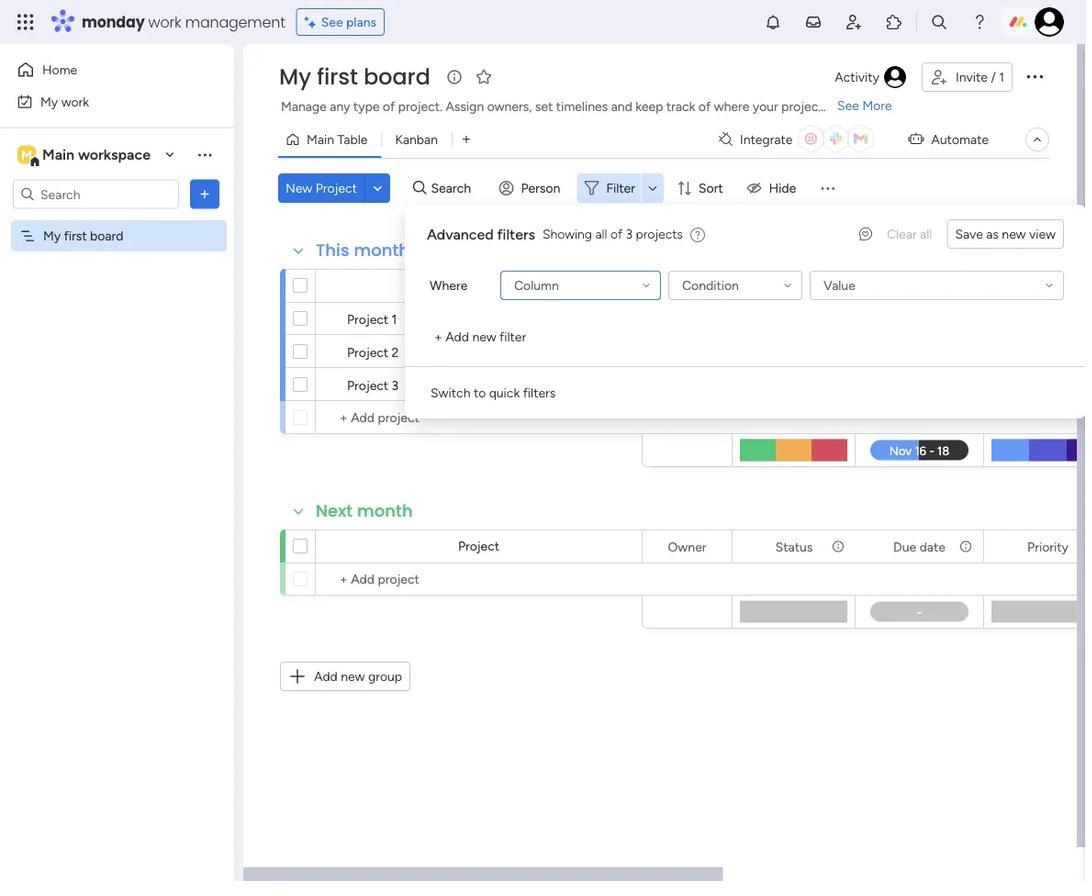 Task type: locate. For each thing, give the bounding box(es) containing it.
board up project.
[[364, 62, 430, 92]]

see left plans
[[321, 14, 343, 30]]

0 horizontal spatial 1
[[392, 311, 397, 327]]

main right workspace icon
[[42, 146, 74, 163]]

1 vertical spatial date
[[920, 539, 946, 555]]

main inside workspace selection element
[[42, 146, 74, 163]]

of right type
[[383, 99, 395, 114]]

switch to quick filters button
[[423, 378, 563, 408]]

due date field down clear all "button"
[[889, 276, 950, 296]]

status field left 'value'
[[771, 276, 817, 296]]

my first board inside my first board list box
[[43, 228, 123, 244]]

v2 done deadline image
[[862, 343, 877, 360]]

month
[[354, 239, 410, 262], [357, 500, 413, 523]]

1 vertical spatial first
[[64, 228, 87, 244]]

1 inside invite / 1 button
[[999, 69, 1005, 85]]

1 vertical spatial owner field
[[663, 537, 711, 557]]

filters right quick
[[523, 385, 556, 401]]

new right as
[[1002, 226, 1026, 242]]

my down home
[[40, 94, 58, 109]]

due date for next month
[[894, 539, 946, 555]]

priority
[[1028, 278, 1069, 294], [1028, 539, 1069, 555]]

group
[[368, 669, 402, 685]]

switch
[[431, 385, 471, 401]]

1 vertical spatial priority field
[[1023, 537, 1073, 557]]

1 up 2
[[392, 311, 397, 327]]

track
[[667, 99, 695, 114]]

due date
[[894, 278, 946, 294], [894, 539, 946, 555]]

integrate
[[740, 132, 793, 147]]

0 horizontal spatial see
[[321, 14, 343, 30]]

0 vertical spatial owner
[[668, 278, 707, 294]]

manage any type of project. assign owners, set timelines and keep track of where your project stands.
[[281, 99, 867, 114]]

due
[[894, 278, 917, 294], [894, 539, 917, 555]]

1 horizontal spatial all
[[920, 226, 932, 242]]

Search field
[[427, 175, 482, 201]]

1 vertical spatial filters
[[523, 385, 556, 401]]

0 horizontal spatial column information image
[[831, 279, 846, 293]]

status left 'value'
[[776, 278, 813, 294]]

1 vertical spatial my first board
[[43, 228, 123, 244]]

Owner field
[[663, 276, 711, 296], [663, 537, 711, 557]]

1 horizontal spatial 1
[[999, 69, 1005, 85]]

main table
[[307, 132, 368, 147]]

2 owner from the top
[[668, 539, 707, 555]]

see plans
[[321, 14, 377, 30]]

1 horizontal spatial new
[[472, 329, 496, 345]]

2 status from the top
[[776, 539, 813, 555]]

new
[[1002, 226, 1026, 242], [472, 329, 496, 345], [341, 669, 365, 685]]

project down "project 2" in the left top of the page
[[347, 377, 389, 393]]

1 date from the top
[[920, 278, 946, 294]]

1 right /
[[999, 69, 1005, 85]]

1 vertical spatial status field
[[771, 537, 817, 557]]

1 vertical spatial priority
[[1028, 539, 1069, 555]]

Priority field
[[1023, 276, 1073, 296], [1023, 537, 1073, 557]]

board down search in workspace field
[[90, 228, 123, 244]]

done
[[779, 344, 809, 359]]

1 horizontal spatial add
[[445, 329, 469, 345]]

date
[[920, 278, 946, 294], [920, 539, 946, 555]]

+ add new filter
[[434, 329, 526, 345]]

1 vertical spatial month
[[357, 500, 413, 523]]

1 vertical spatial column information image
[[959, 539, 973, 554]]

0 vertical spatial status
[[776, 278, 813, 294]]

1 vertical spatial due date field
[[889, 537, 950, 557]]

work
[[148, 11, 181, 32], [61, 94, 89, 109]]

save
[[955, 226, 983, 242]]

1 due date from the top
[[894, 278, 946, 294]]

john smith image
[[1035, 7, 1064, 37]]

status
[[776, 278, 813, 294], [776, 539, 813, 555]]

0 horizontal spatial main
[[42, 146, 74, 163]]

my first board down search in workspace field
[[43, 228, 123, 244]]

+ Add project text field
[[325, 568, 634, 590]]

project up the + add new filter button
[[458, 278, 500, 293]]

next
[[316, 500, 353, 523]]

manage
[[281, 99, 327, 114]]

0 horizontal spatial 3
[[392, 377, 399, 393]]

filters down person popup button
[[497, 225, 535, 243]]

2 horizontal spatial new
[[1002, 226, 1026, 242]]

1 vertical spatial 3
[[392, 377, 399, 393]]

add new group
[[314, 669, 402, 685]]

0 vertical spatial new
[[1002, 226, 1026, 242]]

3 down 2
[[392, 377, 399, 393]]

0 vertical spatial priority field
[[1023, 276, 1073, 296]]

keep
[[636, 99, 663, 114]]

1 vertical spatial due date
[[894, 539, 946, 555]]

Status field
[[771, 276, 817, 296], [771, 537, 817, 557]]

due down clear
[[894, 278, 917, 294]]

1 due date field from the top
[[889, 276, 950, 296]]

owners,
[[487, 99, 532, 114]]

1 vertical spatial add
[[314, 669, 338, 685]]

2 date from the top
[[920, 539, 946, 555]]

1 vertical spatial board
[[90, 228, 123, 244]]

kanban button
[[381, 125, 452, 154]]

work inside 'button'
[[61, 94, 89, 109]]

workspace
[[78, 146, 151, 163]]

month right this
[[354, 239, 410, 262]]

high
[[1034, 344, 1062, 359]]

board
[[364, 62, 430, 92], [90, 228, 123, 244]]

0 vertical spatial status field
[[771, 276, 817, 296]]

1 vertical spatial due
[[894, 539, 917, 555]]

1 vertical spatial status
[[776, 539, 813, 555]]

month inside field
[[357, 500, 413, 523]]

1 vertical spatial owner
[[668, 539, 707, 555]]

2 due date from the top
[[894, 539, 946, 555]]

first down search in workspace field
[[64, 228, 87, 244]]

clear all
[[887, 226, 932, 242]]

1 horizontal spatial board
[[364, 62, 430, 92]]

work right the monday
[[148, 11, 181, 32]]

automate
[[931, 132, 989, 147]]

17
[[929, 344, 941, 359]]

status left column information image
[[776, 539, 813, 555]]

1 horizontal spatial see
[[837, 98, 859, 113]]

learn more image
[[690, 226, 705, 244]]

add left group
[[314, 669, 338, 685]]

1 horizontal spatial my first board
[[279, 62, 430, 92]]

dapulse integrations image
[[719, 133, 733, 146]]

status field left column information image
[[771, 537, 817, 557]]

due right column information image
[[894, 539, 917, 555]]

1 vertical spatial work
[[61, 94, 89, 109]]

due date field for this month
[[889, 276, 950, 296]]

main table button
[[278, 125, 381, 154]]

0 vertical spatial 3
[[626, 226, 633, 242]]

of left the projects
[[610, 226, 623, 242]]

0 vertical spatial priority
[[1028, 278, 1069, 294]]

0 horizontal spatial of
[[383, 99, 395, 114]]

options image
[[1024, 65, 1046, 87]]

new project
[[286, 180, 357, 196]]

3
[[626, 226, 633, 242], [392, 377, 399, 393]]

0 horizontal spatial my first board
[[43, 228, 123, 244]]

first
[[317, 62, 358, 92], [64, 228, 87, 244]]

owner for first owner field from the bottom of the page
[[668, 539, 707, 555]]

1 all from the left
[[595, 226, 607, 242]]

1 horizontal spatial main
[[307, 132, 334, 147]]

first up any
[[317, 62, 358, 92]]

projects
[[636, 226, 683, 242]]

0 vertical spatial my first board
[[279, 62, 430, 92]]

+
[[434, 329, 442, 345]]

work for monday
[[148, 11, 181, 32]]

0 vertical spatial due date field
[[889, 276, 950, 296]]

new left group
[[341, 669, 365, 685]]

owner
[[668, 278, 707, 294], [668, 539, 707, 555]]

all right clear
[[920, 226, 932, 242]]

main for main table
[[307, 132, 334, 147]]

filter
[[500, 329, 526, 345]]

0 vertical spatial board
[[364, 62, 430, 92]]

0 vertical spatial due
[[894, 278, 917, 294]]

autopilot image
[[908, 127, 924, 150]]

filter
[[606, 180, 635, 196]]

add
[[445, 329, 469, 345], [314, 669, 338, 685]]

all right showing
[[595, 226, 607, 242]]

timelines
[[556, 99, 608, 114]]

your
[[753, 99, 778, 114]]

/
[[991, 69, 996, 85]]

project right "new"
[[316, 180, 357, 196]]

monday work management
[[82, 11, 285, 32]]

due date for this month
[[894, 278, 946, 294]]

1 vertical spatial my
[[40, 94, 58, 109]]

home
[[42, 62, 77, 78]]

1 horizontal spatial work
[[148, 11, 181, 32]]

1 horizontal spatial first
[[317, 62, 358, 92]]

1 horizontal spatial column information image
[[959, 539, 973, 554]]

main inside main table 'button'
[[307, 132, 334, 147]]

activity button
[[828, 62, 914, 92]]

v2 user feedback image
[[859, 224, 872, 244]]

my up "manage"
[[279, 62, 311, 92]]

0 horizontal spatial first
[[64, 228, 87, 244]]

project left 2
[[347, 344, 389, 360]]

1
[[999, 69, 1005, 85], [392, 311, 397, 327]]

month inside field
[[354, 239, 410, 262]]

work down home
[[61, 94, 89, 109]]

of right track
[[699, 99, 711, 114]]

project
[[316, 180, 357, 196], [458, 278, 500, 293], [347, 311, 389, 327], [347, 344, 389, 360], [347, 377, 389, 393], [458, 539, 500, 554]]

month right next
[[357, 500, 413, 523]]

0 horizontal spatial add
[[314, 669, 338, 685]]

option
[[0, 219, 234, 223]]

2 all from the left
[[920, 226, 932, 242]]

2 horizontal spatial of
[[699, 99, 711, 114]]

my first board up type
[[279, 62, 430, 92]]

next month
[[316, 500, 413, 523]]

0 vertical spatial see
[[321, 14, 343, 30]]

new left 'filter' on the left of the page
[[472, 329, 496, 345]]

1 due from the top
[[894, 278, 917, 294]]

2 vertical spatial my
[[43, 228, 61, 244]]

0 vertical spatial add
[[445, 329, 469, 345]]

2 due date field from the top
[[889, 537, 950, 557]]

This month field
[[311, 239, 414, 263]]

invite / 1
[[956, 69, 1005, 85]]

search everything image
[[930, 13, 949, 31]]

2 due from the top
[[894, 539, 917, 555]]

owner for first owner field from the top
[[668, 278, 707, 294]]

1 horizontal spatial of
[[610, 226, 623, 242]]

0 horizontal spatial new
[[341, 669, 365, 685]]

switch to quick filters
[[431, 385, 556, 401]]

due date field right column information image
[[889, 537, 950, 557]]

due date field for next month
[[889, 537, 950, 557]]

1 owner field from the top
[[663, 276, 711, 296]]

Due date field
[[889, 276, 950, 296], [889, 537, 950, 557]]

add right + at the left top
[[445, 329, 469, 345]]

my down search in workspace field
[[43, 228, 61, 244]]

1 vertical spatial 1
[[392, 311, 397, 327]]

0 vertical spatial date
[[920, 278, 946, 294]]

new for filter
[[472, 329, 496, 345]]

workspace options image
[[196, 145, 214, 164]]

0 horizontal spatial board
[[90, 228, 123, 244]]

m
[[21, 147, 32, 163]]

all inside advanced filters showing all of 3 projects
[[595, 226, 607, 242]]

1 vertical spatial new
[[472, 329, 496, 345]]

0 vertical spatial due date
[[894, 278, 946, 294]]

project up + add project text box
[[458, 539, 500, 554]]

0 vertical spatial owner field
[[663, 276, 711, 296]]

all inside "button"
[[920, 226, 932, 242]]

1 horizontal spatial 3
[[626, 226, 633, 242]]

3 left the projects
[[626, 226, 633, 242]]

my first board
[[279, 62, 430, 92], [43, 228, 123, 244]]

filters
[[497, 225, 535, 243], [523, 385, 556, 401]]

1 status from the top
[[776, 278, 813, 294]]

2 vertical spatial new
[[341, 669, 365, 685]]

2 status field from the top
[[771, 537, 817, 557]]

sort button
[[669, 174, 734, 203]]

0 horizontal spatial work
[[61, 94, 89, 109]]

My first board field
[[275, 62, 435, 92]]

month for this month
[[354, 239, 410, 262]]

due date down clear all "button"
[[894, 278, 946, 294]]

apps image
[[885, 13, 904, 31]]

see
[[321, 14, 343, 30], [837, 98, 859, 113]]

due date right column information image
[[894, 539, 946, 555]]

0 vertical spatial 1
[[999, 69, 1005, 85]]

this month
[[316, 239, 410, 262]]

quick
[[489, 385, 520, 401]]

1 owner from the top
[[668, 278, 707, 294]]

0 vertical spatial work
[[148, 11, 181, 32]]

hide
[[769, 180, 796, 196]]

status for first status field from the bottom
[[776, 539, 813, 555]]

2
[[392, 344, 399, 360]]

all
[[595, 226, 607, 242], [920, 226, 932, 242]]

of
[[383, 99, 395, 114], [699, 99, 711, 114], [610, 226, 623, 242]]

0 vertical spatial month
[[354, 239, 410, 262]]

1 vertical spatial see
[[837, 98, 859, 113]]

workspace image
[[17, 145, 36, 165]]

see left more
[[837, 98, 859, 113]]

show board description image
[[443, 68, 465, 86]]

0 horizontal spatial all
[[595, 226, 607, 242]]

main left table
[[307, 132, 334, 147]]

my
[[279, 62, 311, 92], [40, 94, 58, 109], [43, 228, 61, 244]]

inbox image
[[804, 13, 823, 31]]

main for main workspace
[[42, 146, 74, 163]]

add to favorites image
[[475, 67, 493, 86]]

see inside button
[[321, 14, 343, 30]]

column information image
[[831, 279, 846, 293], [959, 539, 973, 554]]



Task type: vqa. For each thing, say whether or not it's contained in the screenshot.
of
yes



Task type: describe. For each thing, give the bounding box(es) containing it.
2 owner field from the top
[[663, 537, 711, 557]]

board inside list box
[[90, 228, 123, 244]]

0 vertical spatial my
[[279, 62, 311, 92]]

angle down image
[[373, 181, 382, 195]]

add new group button
[[280, 662, 411, 691]]

advanced
[[427, 225, 494, 243]]

date for next month
[[920, 539, 946, 555]]

add inside button
[[445, 329, 469, 345]]

add view image
[[463, 133, 470, 146]]

select product image
[[17, 13, 35, 31]]

see more link
[[836, 96, 894, 115]]

0 vertical spatial filters
[[497, 225, 535, 243]]

project inside new project button
[[316, 180, 357, 196]]

hide button
[[740, 174, 807, 203]]

work for my
[[61, 94, 89, 109]]

invite
[[956, 69, 988, 85]]

month for next month
[[357, 500, 413, 523]]

new project button
[[278, 174, 364, 203]]

project 2
[[347, 344, 399, 360]]

see for see more
[[837, 98, 859, 113]]

see more
[[837, 98, 892, 113]]

Search in workspace field
[[39, 184, 153, 205]]

as
[[986, 226, 999, 242]]

and
[[611, 99, 632, 114]]

showing
[[543, 226, 592, 242]]

more
[[862, 98, 892, 113]]

1 status field from the top
[[771, 276, 817, 296]]

monday
[[82, 11, 145, 32]]

column
[[514, 278, 559, 293]]

stands.
[[826, 99, 867, 114]]

management
[[185, 11, 285, 32]]

my work button
[[11, 87, 197, 116]]

kanban
[[395, 132, 438, 147]]

clear
[[887, 226, 917, 242]]

date for this month
[[920, 278, 946, 294]]

assign
[[446, 99, 484, 114]]

2 priority field from the top
[[1023, 537, 1073, 557]]

filter button
[[577, 174, 664, 203]]

2 priority from the top
[[1028, 539, 1069, 555]]

due for next month
[[894, 539, 917, 555]]

condition
[[682, 278, 739, 293]]

my work
[[40, 94, 89, 109]]

workspace selection element
[[17, 144, 153, 168]]

value
[[824, 278, 856, 293]]

nov 17
[[904, 344, 941, 359]]

3 inside advanced filters showing all of 3 projects
[[626, 226, 633, 242]]

save as new view button
[[947, 219, 1064, 249]]

+ add new filter button
[[427, 322, 534, 352]]

new
[[286, 180, 312, 196]]

nov
[[904, 344, 926, 359]]

home button
[[11, 55, 197, 84]]

project 3
[[347, 377, 399, 393]]

plans
[[346, 14, 377, 30]]

new inside 'button'
[[341, 669, 365, 685]]

new for view
[[1002, 226, 1026, 242]]

first inside my first board list box
[[64, 228, 87, 244]]

my first board list box
[[0, 217, 234, 500]]

filters inside button
[[523, 385, 556, 401]]

due for this month
[[894, 278, 917, 294]]

type
[[353, 99, 380, 114]]

arrow down image
[[642, 177, 664, 199]]

advanced filters showing all of 3 projects
[[427, 225, 683, 243]]

0 vertical spatial column information image
[[831, 279, 846, 293]]

options image
[[196, 185, 214, 203]]

menu image
[[818, 179, 837, 197]]

activity
[[835, 69, 880, 85]]

where
[[430, 278, 468, 293]]

invite members image
[[845, 13, 863, 31]]

table
[[337, 132, 368, 147]]

project
[[782, 99, 823, 114]]

1 priority field from the top
[[1023, 276, 1073, 296]]

project.
[[398, 99, 443, 114]]

person
[[521, 180, 560, 196]]

any
[[330, 99, 350, 114]]

save as new view
[[955, 226, 1056, 242]]

main workspace
[[42, 146, 151, 163]]

where
[[714, 99, 750, 114]]

view
[[1029, 226, 1056, 242]]

project up "project 2" in the left top of the page
[[347, 311, 389, 327]]

my inside my work 'button'
[[40, 94, 58, 109]]

see for see plans
[[321, 14, 343, 30]]

Next month field
[[311, 500, 418, 523]]

see plans button
[[296, 8, 385, 36]]

add inside 'button'
[[314, 669, 338, 685]]

v2 search image
[[413, 178, 427, 199]]

help image
[[971, 13, 989, 31]]

0 vertical spatial first
[[317, 62, 358, 92]]

1 priority from the top
[[1028, 278, 1069, 294]]

my inside my first board list box
[[43, 228, 61, 244]]

column information image
[[831, 539, 846, 554]]

of inside advanced filters showing all of 3 projects
[[610, 226, 623, 242]]

invite / 1 button
[[922, 62, 1013, 92]]

project 1
[[347, 311, 397, 327]]

set
[[535, 99, 553, 114]]

to
[[474, 385, 486, 401]]

this
[[316, 239, 349, 262]]

clear all button
[[880, 219, 940, 249]]

person button
[[492, 174, 571, 203]]

collapse board header image
[[1030, 132, 1045, 147]]

sort
[[699, 180, 723, 196]]

status for 1st status field
[[776, 278, 813, 294]]

notifications image
[[764, 13, 782, 31]]



